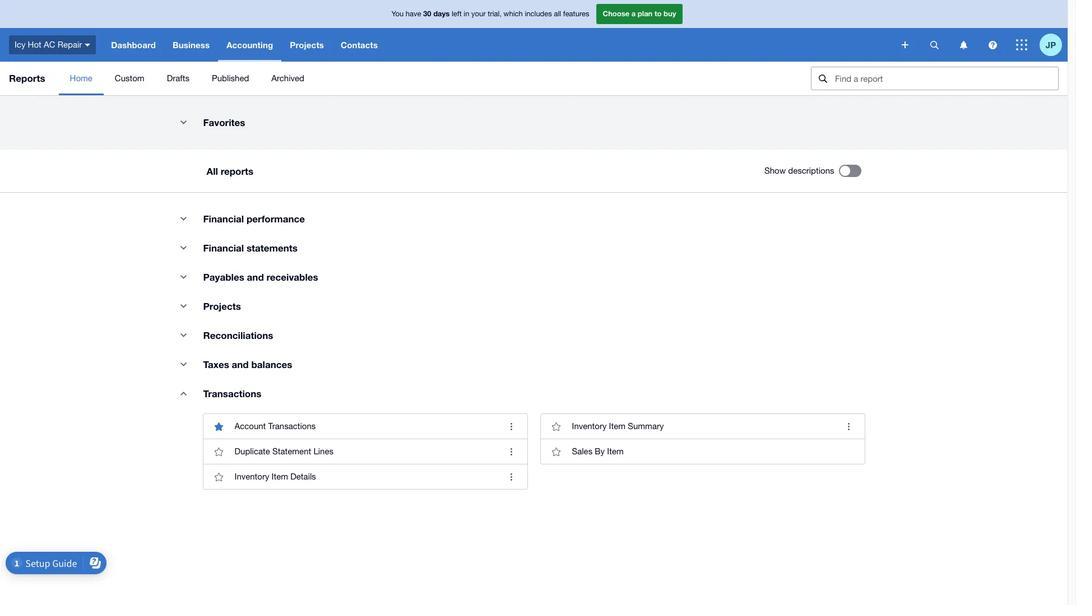 Task type: vqa. For each thing, say whether or not it's contained in the screenshot.
14
no



Task type: describe. For each thing, give the bounding box(es) containing it.
reports
[[221, 165, 254, 177]]

and for taxes
[[232, 359, 249, 371]]

home link
[[59, 62, 104, 95]]

collapse report group image for financial statements
[[172, 237, 195, 259]]

more options image for duplicate statement lines
[[500, 441, 523, 463]]

drafts link
[[156, 62, 201, 95]]

financial for financial statements
[[203, 242, 244, 254]]

summary
[[628, 422, 664, 431]]

duplicate statement lines link
[[203, 439, 527, 464]]

hot
[[28, 40, 41, 49]]

navigation containing dashboard
[[103, 28, 894, 62]]

ac
[[44, 40, 55, 49]]

more options image for account transactions
[[500, 415, 523, 438]]

banner containing jp
[[0, 0, 1068, 62]]

inventory for inventory item summary
[[572, 422, 607, 431]]

custom
[[115, 73, 144, 83]]

trial,
[[488, 10, 502, 18]]

more options image for inventory item summary
[[838, 415, 860, 438]]

1 vertical spatial projects
[[203, 301, 241, 312]]

all
[[554, 10, 561, 18]]

accounting
[[227, 40, 273, 50]]

1 horizontal spatial svg image
[[930, 41, 939, 49]]

statement
[[272, 447, 311, 456]]

collapse report group image for payables and receivables
[[172, 266, 195, 288]]

menu containing home
[[59, 62, 802, 95]]

dashboard
[[111, 40, 156, 50]]

0 horizontal spatial transactions
[[203, 388, 261, 400]]

contacts
[[341, 40, 378, 50]]

choose a plan to buy
[[603, 9, 676, 18]]

show descriptions
[[765, 166, 835, 175]]

remove favorite image
[[208, 415, 230, 438]]

balances
[[251, 359, 292, 371]]

payables and receivables
[[203, 271, 318, 283]]

includes
[[525, 10, 552, 18]]

inventory item details
[[235, 472, 316, 482]]

a
[[632, 9, 636, 18]]

favorite image for sales by item
[[545, 441, 568, 463]]

financial statements
[[203, 242, 298, 254]]

you have 30 days left in your trial, which includes all features
[[392, 9, 590, 18]]

icy hot ac repair button
[[0, 28, 103, 62]]

custom link
[[104, 62, 156, 95]]

details
[[291, 472, 316, 482]]

reports
[[9, 72, 45, 84]]

jp button
[[1040, 28, 1068, 62]]

collapse report group image for financial performance
[[172, 207, 195, 230]]

favorites
[[203, 117, 245, 128]]

plan
[[638, 9, 653, 18]]

30
[[423, 9, 431, 18]]

by
[[595, 447, 605, 456]]

1 horizontal spatial svg image
[[960, 41, 967, 49]]

favorite image for inventory item summary
[[545, 415, 568, 438]]

payables
[[203, 271, 244, 283]]

financial for financial performance
[[203, 213, 244, 225]]

buy
[[664, 9, 676, 18]]

inventory for inventory item details
[[235, 472, 269, 482]]

home
[[70, 73, 92, 83]]

0 horizontal spatial svg image
[[902, 41, 909, 48]]

repair
[[58, 40, 82, 49]]

lines
[[314, 447, 334, 456]]

projects button
[[282, 28, 332, 62]]

2 horizontal spatial svg image
[[1016, 39, 1028, 50]]

taxes
[[203, 359, 229, 371]]



Task type: locate. For each thing, give the bounding box(es) containing it.
0 horizontal spatial inventory
[[235, 472, 269, 482]]

inventory down duplicate
[[235, 472, 269, 482]]

0 vertical spatial collapse report group image
[[172, 111, 195, 133]]

inventory inside inventory item summary "link"
[[572, 422, 607, 431]]

collapse report group image left the favorites
[[172, 111, 195, 133]]

receivables
[[267, 271, 318, 283]]

you
[[392, 10, 404, 18]]

None field
[[811, 67, 1059, 90]]

0 vertical spatial transactions
[[203, 388, 261, 400]]

favorite image for inventory item details
[[208, 466, 230, 488]]

jp
[[1046, 40, 1056, 50]]

transactions down taxes and balances
[[203, 388, 261, 400]]

business
[[173, 40, 210, 50]]

1 favorite image from the top
[[208, 441, 230, 463]]

published link
[[201, 62, 260, 95]]

item right by on the bottom right
[[607, 447, 624, 456]]

1 vertical spatial and
[[232, 359, 249, 371]]

dashboard link
[[103, 28, 164, 62]]

features
[[563, 10, 590, 18]]

all reports
[[207, 165, 254, 177]]

1 vertical spatial more options image
[[500, 466, 523, 488]]

inventory item summary link
[[541, 414, 865, 439]]

svg image right the repair
[[85, 44, 90, 46]]

accounting button
[[218, 28, 282, 62]]

2 favorite image from the top
[[208, 466, 230, 488]]

published
[[212, 73, 249, 83]]

0 vertical spatial more options image
[[500, 415, 523, 438]]

financial up financial statements
[[203, 213, 244, 225]]

1 collapse report group image from the top
[[172, 207, 195, 230]]

1 collapse report group image from the top
[[172, 111, 195, 133]]

account
[[235, 422, 266, 431]]

projects down the payables
[[203, 301, 241, 312]]

account transactions
[[235, 422, 316, 431]]

favorite image
[[545, 415, 568, 438], [545, 441, 568, 463]]

archived link
[[260, 62, 316, 95]]

transactions up statement
[[268, 422, 316, 431]]

collapse report group image for favorites
[[172, 111, 195, 133]]

favorite image
[[208, 441, 230, 463], [208, 466, 230, 488]]

account transactions link
[[203, 414, 527, 439]]

item left "details"
[[272, 472, 288, 482]]

0 vertical spatial favorite image
[[208, 441, 230, 463]]

duplicate statement lines
[[235, 447, 334, 456]]

2 horizontal spatial svg image
[[989, 41, 997, 49]]

Find a report text field
[[834, 67, 1059, 90]]

and for payables
[[247, 271, 264, 283]]

1 vertical spatial more options image
[[500, 441, 523, 463]]

1 vertical spatial transactions
[[268, 422, 316, 431]]

1 vertical spatial favorite image
[[208, 466, 230, 488]]

collapse report group image
[[172, 111, 195, 133], [172, 353, 195, 376]]

1 horizontal spatial inventory
[[572, 422, 607, 431]]

financial up the payables
[[203, 242, 244, 254]]

archived
[[272, 73, 304, 83]]

icy hot ac repair
[[15, 40, 82, 49]]

all
[[207, 165, 218, 177]]

2 more options image from the top
[[500, 441, 523, 463]]

favorite image for duplicate statement lines
[[208, 441, 230, 463]]

your
[[472, 10, 486, 18]]

business button
[[164, 28, 218, 62]]

favorite image inside duplicate statement lines link
[[208, 441, 230, 463]]

svg image left jp
[[1016, 39, 1028, 50]]

left
[[452, 10, 462, 18]]

descriptions
[[788, 166, 835, 175]]

icy
[[15, 40, 25, 49]]

0 horizontal spatial projects
[[203, 301, 241, 312]]

3 collapse report group image from the top
[[172, 266, 195, 288]]

transactions
[[203, 388, 261, 400], [268, 422, 316, 431]]

reconciliations
[[203, 330, 273, 341]]

item for summary
[[609, 422, 626, 431]]

and
[[247, 271, 264, 283], [232, 359, 249, 371]]

drafts
[[167, 73, 189, 83]]

banner
[[0, 0, 1068, 62]]

projects up the archived
[[290, 40, 324, 50]]

svg image inside icy hot ac repair popup button
[[85, 44, 90, 46]]

0 vertical spatial and
[[247, 271, 264, 283]]

collapse report group image for projects
[[172, 295, 195, 317]]

1 vertical spatial inventory
[[235, 472, 269, 482]]

collapse report group image up expand report group icon
[[172, 353, 195, 376]]

inventory item summary
[[572, 422, 664, 431]]

navigation
[[103, 28, 894, 62]]

1 financial from the top
[[203, 213, 244, 225]]

1 vertical spatial favorite image
[[545, 441, 568, 463]]

inventory inside inventory item details "link"
[[235, 472, 269, 482]]

projects
[[290, 40, 324, 50], [203, 301, 241, 312]]

collapse report group image for reconciliations
[[172, 324, 195, 346]]

inventory
[[572, 422, 607, 431], [235, 472, 269, 482]]

statements
[[247, 242, 298, 254]]

0 vertical spatial favorite image
[[545, 415, 568, 438]]

0 vertical spatial more options image
[[838, 415, 860, 438]]

days
[[433, 9, 450, 18]]

inventory up sales
[[572, 422, 607, 431]]

5 collapse report group image from the top
[[172, 324, 195, 346]]

taxes and balances
[[203, 359, 292, 371]]

svg image
[[1016, 39, 1028, 50], [930, 41, 939, 49], [85, 44, 90, 46]]

4 collapse report group image from the top
[[172, 295, 195, 317]]

0 vertical spatial item
[[609, 422, 626, 431]]

more options image for inventory item details
[[500, 466, 523, 488]]

2 vertical spatial item
[[272, 472, 288, 482]]

and down financial statements
[[247, 271, 264, 283]]

favorite image inside the sales by item link
[[545, 441, 568, 463]]

have
[[406, 10, 421, 18]]

expand report group image
[[172, 382, 195, 405]]

choose
[[603, 9, 630, 18]]

0 horizontal spatial more options image
[[500, 466, 523, 488]]

and right taxes
[[232, 359, 249, 371]]

2 favorite image from the top
[[545, 441, 568, 463]]

svg image up the 'find a report' text box
[[930, 41, 939, 49]]

collapse report group image
[[172, 207, 195, 230], [172, 237, 195, 259], [172, 266, 195, 288], [172, 295, 195, 317], [172, 324, 195, 346]]

0 vertical spatial inventory
[[572, 422, 607, 431]]

1 vertical spatial item
[[607, 447, 624, 456]]

1 more options image from the top
[[500, 415, 523, 438]]

contacts button
[[332, 28, 386, 62]]

0 horizontal spatial svg image
[[85, 44, 90, 46]]

1 vertical spatial collapse report group image
[[172, 353, 195, 376]]

item
[[609, 422, 626, 431], [607, 447, 624, 456], [272, 472, 288, 482]]

more options image inside inventory item details "link"
[[500, 466, 523, 488]]

0 vertical spatial projects
[[290, 40, 324, 50]]

item for details
[[272, 472, 288, 482]]

financial
[[203, 213, 244, 225], [203, 242, 244, 254]]

2 financial from the top
[[203, 242, 244, 254]]

1 horizontal spatial more options image
[[838, 415, 860, 438]]

more options image
[[500, 415, 523, 438], [500, 441, 523, 463]]

sales by item link
[[541, 439, 865, 464]]

collapse report group image for taxes and balances
[[172, 353, 195, 376]]

more options image inside inventory item summary "link"
[[838, 415, 860, 438]]

favorite image inside inventory item details "link"
[[208, 466, 230, 488]]

inventory item details link
[[203, 464, 527, 489]]

transactions inside account transactions link
[[268, 422, 316, 431]]

duplicate
[[235, 447, 270, 456]]

which
[[504, 10, 523, 18]]

svg image
[[960, 41, 967, 49], [989, 41, 997, 49], [902, 41, 909, 48]]

sales by item
[[572, 447, 624, 456]]

item left summary at the right of the page
[[609, 422, 626, 431]]

more options image
[[838, 415, 860, 438], [500, 466, 523, 488]]

1 horizontal spatial projects
[[290, 40, 324, 50]]

show
[[765, 166, 786, 175]]

1 vertical spatial financial
[[203, 242, 244, 254]]

1 horizontal spatial transactions
[[268, 422, 316, 431]]

to
[[655, 9, 662, 18]]

0 vertical spatial financial
[[203, 213, 244, 225]]

2 collapse report group image from the top
[[172, 237, 195, 259]]

sales
[[572, 447, 593, 456]]

menu
[[59, 62, 802, 95]]

1 favorite image from the top
[[545, 415, 568, 438]]

financial performance
[[203, 213, 305, 225]]

2 collapse report group image from the top
[[172, 353, 195, 376]]

projects inside popup button
[[290, 40, 324, 50]]

in
[[464, 10, 470, 18]]

performance
[[247, 213, 305, 225]]



